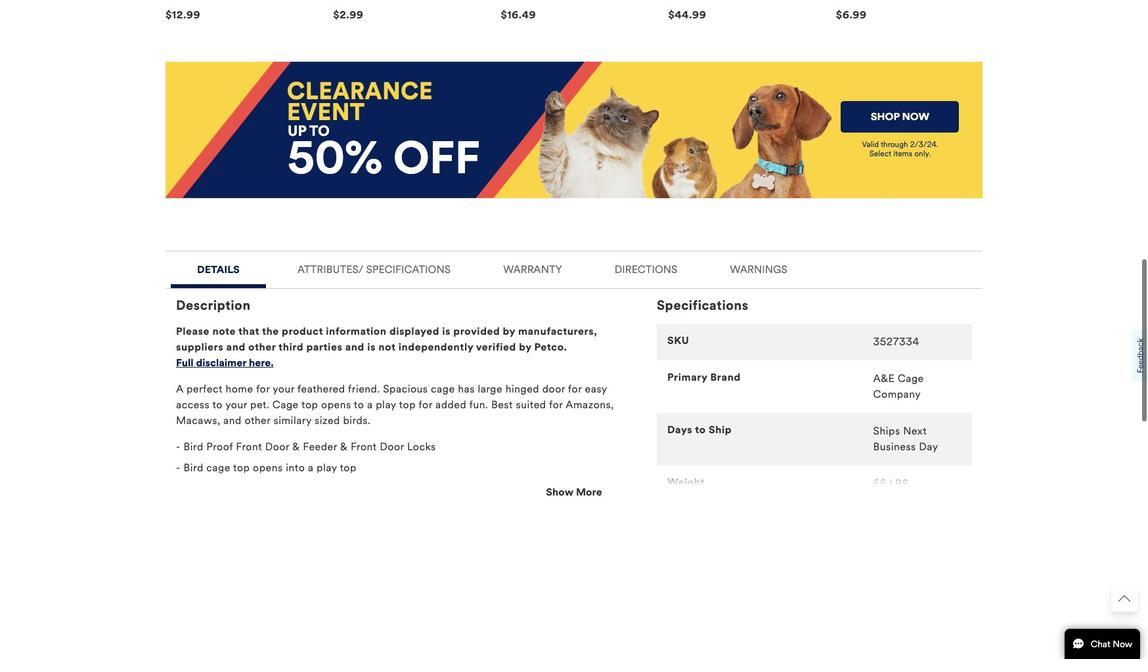 Task type: describe. For each thing, give the bounding box(es) containing it.
door
[[543, 383, 565, 395]]

a&e
[[874, 372, 895, 385]]

up
[[288, 122, 306, 140]]

information
[[326, 325, 387, 338]]

business
[[874, 441, 916, 453]]

that
[[239, 325, 260, 338]]

tab panel containing description
[[166, 288, 983, 597]]

please note that the product information displayed is provided by manufacturers, suppliers and other third parties and is not independently verified by petco. full disclaimer here.
[[176, 325, 597, 369]]

cage inside a perfect home for your feathered friend. spacious cage has large hinged door for easy access to your pet. cage top opens to a play top for added fun. best suited for amazons, macaws, and other similary sized birds.
[[431, 383, 455, 395]]

2/3/24.
[[910, 140, 939, 149]]

1 door from the left
[[265, 441, 290, 453]]

weight
[[668, 476, 705, 489]]

cage inside a perfect home for your feathered friend. spacious cage has large hinged door for easy access to your pet. cage top opens to a play top for added fun. best suited for amazons, macaws, and other similary sized birds.
[[273, 399, 299, 411]]

specifications
[[366, 263, 451, 276]]

access
[[176, 399, 210, 411]]

scroll to top image
[[1119, 593, 1131, 605]]

note
[[212, 325, 236, 338]]

displayed
[[390, 325, 440, 338]]

warnings
[[730, 263, 788, 276]]

show more
[[546, 486, 602, 499]]

sized
[[315, 414, 340, 427]]

specifications
[[657, 297, 749, 314]]

50% off
[[288, 131, 480, 186]]

suppliers
[[176, 341, 224, 353]]

shop now
[[871, 110, 930, 123]]

0 horizontal spatial cage
[[207, 462, 230, 474]]

3527334
[[874, 336, 920, 348]]

fun.
[[469, 399, 488, 411]]

a perfect home for your feathered friend. spacious cage has large hinged door for easy access to your pet. cage top opens to a play top for added fun. best suited for amazons, macaws, and other similary sized birds.
[[176, 383, 614, 427]]

through
[[881, 140, 908, 149]]

provided
[[454, 325, 500, 338]]

valid
[[862, 140, 879, 149]]

days
[[668, 424, 693, 436]]

other inside a perfect home for your feathered friend. spacious cage has large hinged door for easy access to your pet. cage top opens to a play top for added fun. best suited for amazons, macaws, and other similary sized birds.
[[245, 414, 271, 427]]

opens inside a perfect home for your feathered friend. spacious cage has large hinged door for easy access to your pet. cage top opens to a play top for added fun. best suited for amazons, macaws, and other similary sized birds.
[[321, 399, 351, 411]]

third
[[279, 341, 304, 353]]

a
[[176, 383, 184, 395]]

not
[[379, 341, 396, 353]]

attributes/ specifications button
[[276, 252, 472, 284]]

lbs
[[890, 478, 909, 490]]

top down - bird proof front door & feeder & front door locks
[[340, 462, 357, 474]]

1 vertical spatial your
[[225, 399, 247, 411]]

a cat, a gerbil, and a dog. image
[[536, 62, 834, 198]]

proof
[[207, 441, 233, 453]]

petco.
[[535, 341, 567, 353]]

to
[[309, 122, 330, 140]]

home
[[226, 383, 253, 395]]

cage inside a&e cage company
[[898, 372, 924, 385]]

feathered
[[298, 383, 345, 395]]

here.
[[249, 357, 274, 369]]

show
[[546, 486, 574, 499]]

day
[[919, 441, 939, 453]]

top down the 'feathered'
[[302, 399, 318, 411]]

other inside "please note that the product information displayed is provided by manufacturers, suppliers and other third parties and is not independently verified by petco. full disclaimer here."
[[248, 341, 276, 353]]

1 horizontal spatial to
[[354, 399, 364, 411]]

sku
[[668, 334, 690, 347]]

full disclaimer here. button
[[176, 355, 274, 371]]

and up full disclaimer here. button
[[226, 341, 246, 353]]

warnings button
[[709, 252, 809, 284]]

details button
[[171, 252, 266, 284]]

pet.
[[250, 399, 270, 411]]

and down information
[[345, 341, 365, 353]]

days to ship
[[668, 424, 732, 436]]

now
[[902, 110, 930, 123]]

birds.
[[343, 414, 371, 427]]

only.
[[915, 149, 931, 158]]

1 horizontal spatial is
[[442, 325, 451, 338]]

attributes/ specifications
[[297, 263, 451, 276]]

2 & from the left
[[340, 441, 348, 453]]

independently
[[399, 341, 474, 353]]

- for - bird proof front door & feeder & front door locks
[[176, 441, 181, 453]]

best
[[491, 399, 513, 411]]

ships next business day
[[874, 425, 939, 453]]

2 front from the left
[[351, 441, 377, 453]]

please
[[176, 325, 210, 338]]

directions button
[[594, 252, 699, 284]]

top left into
[[233, 462, 250, 474]]

similary
[[274, 414, 312, 427]]

1 front from the left
[[236, 441, 262, 453]]

easy
[[585, 383, 607, 395]]

top down spacious on the left
[[399, 399, 416, 411]]

friend.
[[348, 383, 380, 395]]

product details tab list
[[166, 251, 983, 597]]

description
[[176, 297, 251, 314]]

locks
[[407, 441, 436, 453]]

valid through 2/3/24. select items only.
[[862, 140, 939, 158]]



Task type: vqa. For each thing, say whether or not it's contained in the screenshot.


Task type: locate. For each thing, give the bounding box(es) containing it.
select
[[870, 149, 892, 158]]

0 horizontal spatial by
[[503, 325, 516, 338]]

0 horizontal spatial is
[[367, 341, 376, 353]]

to down perfect
[[213, 399, 223, 411]]

1 horizontal spatial cage
[[898, 372, 924, 385]]

1 vertical spatial opens
[[253, 462, 283, 474]]

play down the feeder on the bottom of page
[[317, 462, 337, 474]]

1 vertical spatial cage
[[273, 399, 299, 411]]

full
[[176, 357, 194, 369]]

1 bird from the top
[[184, 441, 204, 453]]

cage up added
[[431, 383, 455, 395]]

0 horizontal spatial opens
[[253, 462, 283, 474]]

1 horizontal spatial your
[[273, 383, 295, 395]]

55 lbs
[[874, 478, 909, 490]]

macaws,
[[176, 414, 220, 427]]

is left not
[[367, 341, 376, 353]]

0 horizontal spatial play
[[317, 462, 337, 474]]

0 horizontal spatial to
[[213, 399, 223, 411]]

winter clearance. image
[[288, 81, 432, 120]]

1 vertical spatial a
[[308, 462, 314, 474]]

1 horizontal spatial play
[[376, 399, 396, 411]]

by
[[503, 325, 516, 338], [519, 341, 532, 353]]

your down the home
[[225, 399, 247, 411]]

1 vertical spatial play
[[317, 462, 337, 474]]

for up pet.
[[256, 383, 270, 395]]

0 horizontal spatial cage
[[273, 399, 299, 411]]

hinged
[[506, 383, 540, 395]]

1 vertical spatial other
[[245, 414, 271, 427]]

for left added
[[419, 399, 433, 411]]

other
[[248, 341, 276, 353], [245, 414, 271, 427]]

large
[[478, 383, 503, 395]]

- bird cage top opens into a play top
[[176, 462, 357, 474]]

1 horizontal spatial a
[[367, 399, 373, 411]]

styled arrow button link
[[1112, 586, 1138, 612]]

primary brand
[[668, 371, 741, 384]]

product
[[282, 325, 323, 338]]

1 horizontal spatial front
[[351, 441, 377, 453]]

a
[[367, 399, 373, 411], [308, 462, 314, 474]]

off
[[393, 131, 480, 186]]

your up similary on the left of the page
[[273, 383, 295, 395]]

to up birds.
[[354, 399, 364, 411]]

cage up similary on the left of the page
[[273, 399, 299, 411]]

1 vertical spatial is
[[367, 341, 376, 353]]

0 vertical spatial a
[[367, 399, 373, 411]]

attributes/
[[297, 263, 364, 276]]

for
[[256, 383, 270, 395], [568, 383, 582, 395], [419, 399, 433, 411], [549, 399, 563, 411]]

opens up the sized
[[321, 399, 351, 411]]

1 vertical spatial by
[[519, 341, 532, 353]]

play down spacious on the left
[[376, 399, 396, 411]]

other up here.
[[248, 341, 276, 353]]

cage up company
[[898, 372, 924, 385]]

1 vertical spatial bird
[[184, 462, 204, 474]]

ships
[[874, 425, 901, 437]]

and inside a perfect home for your feathered friend. spacious cage has large hinged door for easy access to your pet. cage top opens to a play top for added fun. best suited for amazons, macaws, and other similary sized birds.
[[223, 414, 242, 427]]

1 horizontal spatial opens
[[321, 399, 351, 411]]

tab panel
[[166, 288, 983, 597]]

into
[[286, 462, 305, 474]]

a inside a perfect home for your feathered friend. spacious cage has large hinged door for easy access to your pet. cage top opens to a play top for added fun. best suited for amazons, macaws, and other similary sized birds.
[[367, 399, 373, 411]]

0 horizontal spatial door
[[265, 441, 290, 453]]

bird for bird cage top opens into a play top
[[184, 462, 204, 474]]

1 horizontal spatial &
[[340, 441, 348, 453]]

door up - bird cage top opens into a play top
[[265, 441, 290, 453]]

brand
[[711, 371, 741, 384]]

& right the feeder on the bottom of page
[[340, 441, 348, 453]]

a&e cage company
[[874, 372, 924, 401]]

1 horizontal spatial cage
[[431, 383, 455, 395]]

1 - from the top
[[176, 441, 181, 453]]

door
[[265, 441, 290, 453], [380, 441, 404, 453]]

0 horizontal spatial &
[[293, 441, 300, 453]]

-
[[176, 441, 181, 453], [176, 462, 181, 474]]

1 vertical spatial cage
[[207, 462, 230, 474]]

front down birds.
[[351, 441, 377, 453]]

by left petco.
[[519, 341, 532, 353]]

bird down macaws,
[[184, 462, 204, 474]]

opens left into
[[253, 462, 283, 474]]

play
[[376, 399, 396, 411], [317, 462, 337, 474]]

front up - bird cage top opens into a play top
[[236, 441, 262, 453]]

0 horizontal spatial front
[[236, 441, 262, 453]]

0 vertical spatial play
[[376, 399, 396, 411]]

door left locks
[[380, 441, 404, 453]]

feeder
[[303, 441, 337, 453]]

shop
[[871, 110, 900, 123]]

&
[[293, 441, 300, 453], [340, 441, 348, 453]]

manufacturers,
[[518, 325, 597, 338]]

0 vertical spatial cage
[[431, 383, 455, 395]]

and up proof
[[223, 414, 242, 427]]

2 bird from the top
[[184, 462, 204, 474]]

warranty button
[[482, 252, 583, 284]]

by up the "verified"
[[503, 325, 516, 338]]

a right into
[[308, 462, 314, 474]]

other down pet.
[[245, 414, 271, 427]]

directions
[[615, 263, 678, 276]]

for left easy
[[568, 383, 582, 395]]

play inside a perfect home for your feathered friend. spacious cage has large hinged door for easy access to your pet. cage top opens to a play top for added fun. best suited for amazons, macaws, and other similary sized birds.
[[376, 399, 396, 411]]

added
[[436, 399, 467, 411]]

ship
[[709, 424, 732, 436]]

the
[[262, 325, 279, 338]]

amazons,
[[566, 399, 614, 411]]

cage
[[431, 383, 455, 395], [207, 462, 230, 474]]

a down friend.
[[367, 399, 373, 411]]

to left ship
[[695, 424, 706, 436]]

0 horizontal spatial a
[[308, 462, 314, 474]]

0 vertical spatial your
[[273, 383, 295, 395]]

company
[[874, 388, 921, 401]]

parties
[[306, 341, 343, 353]]

has
[[458, 383, 475, 395]]

2 - from the top
[[176, 462, 181, 474]]

0 vertical spatial is
[[442, 325, 451, 338]]

bird left proof
[[184, 441, 204, 453]]

0 vertical spatial by
[[503, 325, 516, 338]]

0 vertical spatial other
[[248, 341, 276, 353]]

warranty
[[503, 263, 562, 276]]

opens
[[321, 399, 351, 411], [253, 462, 283, 474]]

1 vertical spatial -
[[176, 462, 181, 474]]

is up independently
[[442, 325, 451, 338]]

50%
[[288, 131, 383, 186]]

for down door
[[549, 399, 563, 411]]

items
[[894, 149, 913, 158]]

1 horizontal spatial by
[[519, 341, 532, 353]]

- for - bird cage top opens into a play top
[[176, 462, 181, 474]]

suited
[[516, 399, 546, 411]]

2 door from the left
[[380, 441, 404, 453]]

55
[[874, 478, 887, 490]]

bird
[[184, 441, 204, 453], [184, 462, 204, 474]]

0 vertical spatial opens
[[321, 399, 351, 411]]

top
[[302, 399, 318, 411], [399, 399, 416, 411], [233, 462, 250, 474], [340, 462, 357, 474]]

and
[[226, 341, 246, 353], [345, 341, 365, 353], [223, 414, 242, 427]]

more
[[576, 486, 602, 499]]

0 vertical spatial bird
[[184, 441, 204, 453]]

primary
[[668, 371, 708, 384]]

cage down proof
[[207, 462, 230, 474]]

1 & from the left
[[293, 441, 300, 453]]

bird for bird proof front door & feeder & front door locks
[[184, 441, 204, 453]]

0 vertical spatial -
[[176, 441, 181, 453]]

verified
[[476, 341, 516, 353]]

& up into
[[293, 441, 300, 453]]

1 horizontal spatial door
[[380, 441, 404, 453]]

is
[[442, 325, 451, 338], [367, 341, 376, 353]]

0 horizontal spatial your
[[225, 399, 247, 411]]

up to
[[288, 122, 330, 140]]

2 horizontal spatial to
[[695, 424, 706, 436]]

details
[[197, 263, 240, 276]]

perfect
[[187, 383, 223, 395]]

shop now link
[[841, 101, 960, 133]]

your
[[273, 383, 295, 395], [225, 399, 247, 411]]

0 vertical spatial cage
[[898, 372, 924, 385]]

- bird proof front door & feeder & front door locks
[[176, 441, 436, 453]]

spacious
[[383, 383, 428, 395]]

cage
[[898, 372, 924, 385], [273, 399, 299, 411]]

show more button
[[166, 485, 983, 501]]

next
[[904, 425, 927, 437]]

disclaimer
[[196, 357, 246, 369]]



